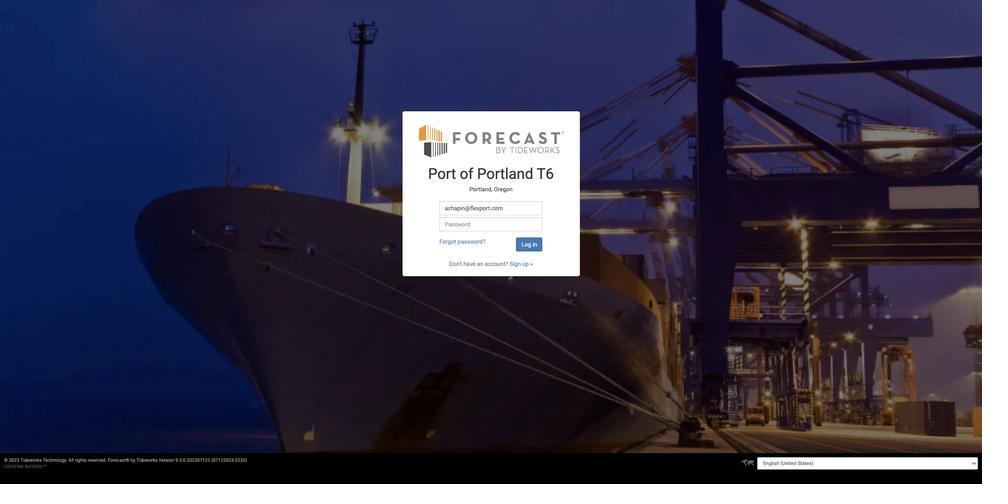 Task type: locate. For each thing, give the bounding box(es) containing it.
tideworks up success
[[20, 458, 42, 463]]

sign
[[510, 261, 521, 267]]

portland
[[477, 165, 534, 183]]

oregon
[[494, 186, 513, 193]]

forgot
[[440, 238, 456, 245]]

1 horizontal spatial tideworks
[[136, 458, 158, 463]]

2023
[[9, 458, 19, 463]]

»
[[530, 261, 533, 267]]

forgot password? log in
[[440, 238, 537, 248]]

in
[[533, 241, 537, 248]]

all
[[69, 458, 74, 463]]

0 horizontal spatial tideworks
[[20, 458, 42, 463]]

9.5.0.202307122
[[175, 458, 210, 463]]

℠
[[44, 465, 47, 469]]

an
[[477, 261, 484, 267]]

port of portland t6 portland, oregon
[[428, 165, 554, 193]]

don't
[[449, 261, 462, 267]]

have
[[464, 261, 476, 267]]

log in button
[[516, 238, 543, 252]]

(07122023-
[[211, 458, 235, 463]]

sign up » link
[[510, 261, 533, 267]]

don't have an account? sign up »
[[449, 261, 533, 267]]

tideworks
[[20, 458, 42, 463], [136, 458, 158, 463]]

log
[[522, 241, 531, 248]]

tideworks right by
[[136, 458, 158, 463]]

t6
[[537, 165, 554, 183]]

of
[[460, 165, 474, 183]]

Email or username text field
[[440, 201, 543, 215]]



Task type: vqa. For each thing, say whether or not it's contained in the screenshot.
Password PASSWORD FIELD
yes



Task type: describe. For each thing, give the bounding box(es) containing it.
by
[[131, 458, 135, 463]]

forgot password? link
[[440, 238, 486, 245]]

2 tideworks from the left
[[136, 458, 158, 463]]

version
[[159, 458, 174, 463]]

portland,
[[470, 186, 493, 193]]

forecast®
[[108, 458, 129, 463]]

password?
[[458, 238, 486, 245]]

forecast® by tideworks image
[[419, 124, 563, 158]]

Password password field
[[440, 217, 543, 231]]

reserved.
[[88, 458, 107, 463]]

1 tideworks from the left
[[20, 458, 42, 463]]

2235)
[[235, 458, 247, 463]]

rights
[[75, 458, 87, 463]]

© 2023 tideworks technology. all rights reserved. forecast® by tideworks version 9.5.0.202307122 (07122023-2235) creating success ℠
[[4, 458, 247, 469]]

port
[[428, 165, 456, 183]]

©
[[4, 458, 8, 463]]

success
[[25, 465, 43, 469]]

technology.
[[43, 458, 67, 463]]

up
[[523, 261, 529, 267]]

account?
[[485, 261, 508, 267]]

creating
[[4, 465, 24, 469]]



